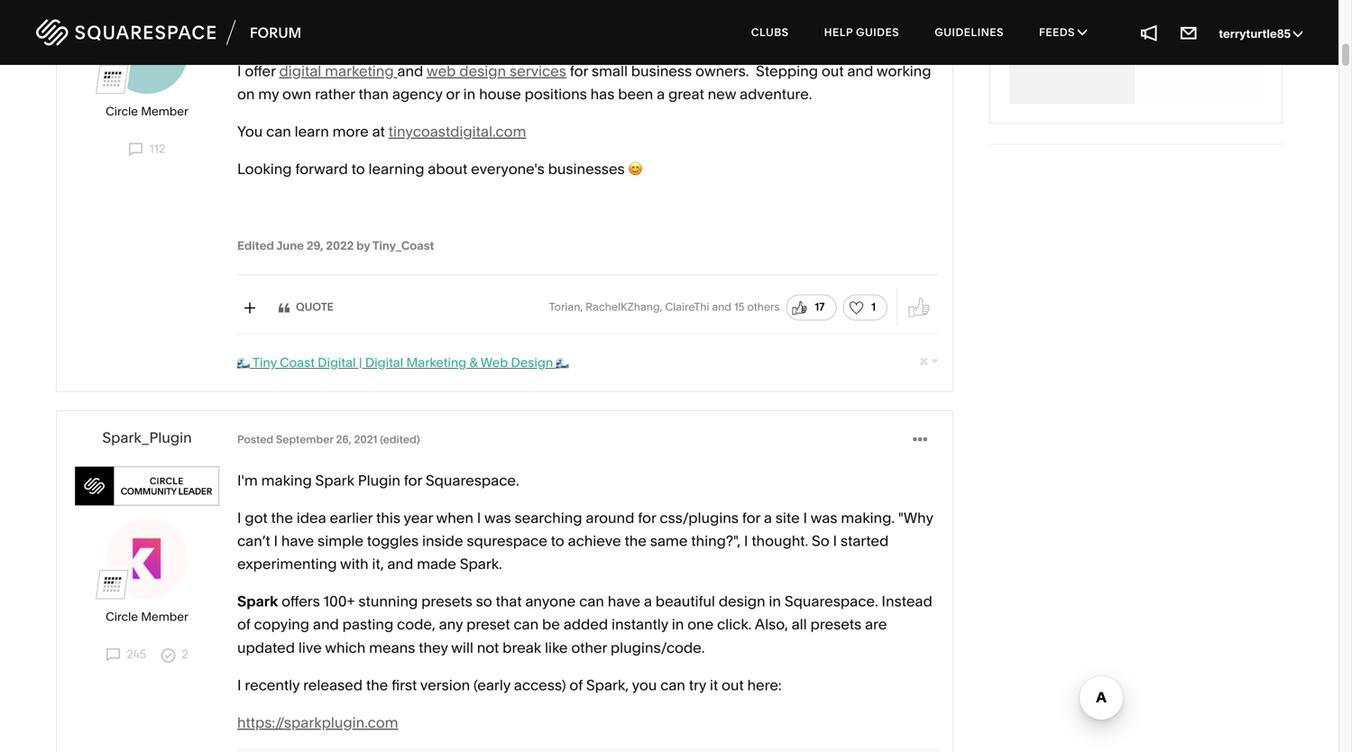 Task type: locate. For each thing, give the bounding box(es) containing it.
out right it
[[722, 676, 744, 694]]

caret down image
[[1078, 27, 1087, 37], [931, 355, 938, 367]]

the left first
[[366, 676, 388, 694]]

rather
[[315, 85, 355, 103]]

1 horizontal spatial in
[[672, 616, 684, 633]]

looking
[[237, 160, 292, 178]]

circle down level 8 icon
[[106, 610, 138, 624]]

rachelkzhang link
[[586, 301, 660, 314]]

1 circle from the top
[[106, 104, 138, 119]]

🌊
[[237, 354, 250, 371], [556, 354, 569, 371]]

digital
[[318, 355, 356, 370], [365, 355, 403, 370]]

0 vertical spatial have
[[281, 532, 314, 550]]

business
[[631, 62, 692, 80]]

0 horizontal spatial of
[[237, 616, 251, 633]]

design up one click.
[[719, 593, 765, 610]]

you can learn more at tinycoastdigital.com
[[237, 123, 526, 140]]

edited
[[237, 238, 274, 253]]

of left spark, at bottom
[[569, 676, 583, 694]]

112 link
[[129, 142, 165, 157]]

offers
[[281, 593, 320, 610]]

own
[[282, 85, 311, 103]]

1 horizontal spatial a
[[764, 509, 772, 527]]

2 digital from the left
[[365, 355, 403, 370]]

has
[[590, 85, 615, 103]]

digital right |
[[365, 355, 403, 370]]

1 horizontal spatial spark
[[315, 472, 354, 489]]

i'm
[[237, 472, 258, 489]]

have
[[281, 532, 314, 550], [608, 593, 640, 610]]

out inside stepping out and working on my own rather than agency or in house positions has been a great new adventure.
[[822, 62, 844, 80]]

1 vertical spatial comment image
[[106, 649, 120, 662]]

squarespace. up the "presets"
[[785, 593, 878, 610]]

member up check circle icon at the bottom left of the page
[[141, 610, 188, 624]]

0 vertical spatial caret down image
[[1078, 27, 1087, 37]]

"why
[[898, 509, 933, 527]]

squrespace
[[467, 532, 547, 550]]

spark up copying
[[237, 593, 278, 610]]

0 horizontal spatial have
[[281, 532, 314, 550]]

coast
[[280, 355, 315, 370]]

0 horizontal spatial digital
[[318, 355, 356, 370]]

spark_plugin link
[[102, 429, 192, 446]]

css/plugins
[[660, 509, 739, 527]]

plugin
[[358, 472, 400, 489]]

and inside stepping out and working on my own rather than agency or in house positions has been a great new adventure.
[[847, 62, 873, 80]]

, left the clairethi
[[660, 301, 663, 314]]

squarespace.
[[426, 472, 519, 489], [785, 593, 878, 610]]

tiny_coast image
[[106, 13, 188, 94]]

by
[[356, 238, 370, 253]]

web
[[427, 62, 456, 80]]

0 vertical spatial out
[[822, 62, 844, 80]]

1 horizontal spatial 🌊
[[556, 354, 569, 371]]

1 horizontal spatial ,
[[660, 301, 663, 314]]

to right forward
[[351, 160, 365, 178]]

1 vertical spatial out
[[722, 676, 744, 694]]

0 vertical spatial in
[[463, 85, 476, 103]]

0 vertical spatial spark
[[315, 472, 354, 489]]

circle down level 7 icon
[[106, 104, 138, 119]]

toggles
[[367, 532, 419, 550]]

26,
[[336, 433, 351, 446]]

guidelines link
[[918, 9, 1020, 56]]

1 vertical spatial the
[[625, 532, 647, 550]]

0 horizontal spatial ,
[[580, 301, 583, 314]]

making.
[[841, 509, 895, 527]]

1 horizontal spatial out
[[822, 62, 844, 80]]

in down a beautiful
[[672, 616, 684, 633]]

2 was from the left
[[811, 509, 837, 527]]

in up also,
[[769, 593, 781, 610]]

0 vertical spatial member
[[141, 104, 188, 119]]

circle member up 112 link in the top left of the page
[[106, 104, 188, 119]]

0 horizontal spatial caret down image
[[931, 355, 938, 367]]

help guides link
[[808, 9, 916, 56]]

more options... image
[[913, 429, 927, 451]]

can
[[266, 123, 291, 140], [579, 593, 604, 610], [514, 616, 539, 633], [660, 676, 685, 694]]

🌊 left tiny
[[237, 354, 250, 371]]

so
[[476, 593, 492, 610]]

the right got
[[271, 509, 293, 527]]

marketing
[[406, 355, 466, 370]]

🌊 right design
[[556, 354, 569, 371]]

agency
[[392, 85, 442, 103]]

guidelines
[[935, 26, 1004, 39]]

0 horizontal spatial a
[[657, 85, 665, 103]]

1 vertical spatial to
[[551, 532, 564, 550]]

adventure.
[[740, 85, 812, 103]]

try
[[689, 676, 706, 694]]

, left 'rachelkzhang'
[[580, 301, 583, 314]]

torian
[[549, 301, 580, 314]]

inside
[[422, 532, 463, 550]]

(edited)
[[380, 433, 420, 446]]

2 vertical spatial the
[[366, 676, 388, 694]]

in right or
[[463, 85, 476, 103]]

0 horizontal spatial 🌊
[[237, 354, 250, 371]]

0 vertical spatial a
[[657, 85, 665, 103]]

caret down image left notifications image
[[1078, 27, 1087, 37]]

a
[[657, 85, 665, 103], [764, 509, 772, 527]]

1 horizontal spatial digital
[[365, 355, 403, 370]]

1 vertical spatial a
[[764, 509, 772, 527]]

1 horizontal spatial caret down image
[[1078, 27, 1087, 37]]

updated
[[237, 639, 295, 657]]

design up house
[[459, 62, 506, 80]]

0 horizontal spatial comment image
[[106, 649, 120, 662]]

0 horizontal spatial the
[[271, 509, 293, 527]]

squarespace. up when on the bottom left
[[426, 472, 519, 489]]

100+
[[323, 593, 355, 610]]

2
[[179, 647, 188, 662]]

circle member up 245
[[106, 610, 188, 624]]

1
[[871, 300, 876, 313]]

can't
[[237, 532, 270, 550]]

0 vertical spatial circle member
[[106, 104, 188, 119]]

help
[[824, 26, 853, 39]]

squarespace. inside offers 100+ stunning presets so that anyone can have a beautiful design in squarespace. instead of copying and pasting code, any preset can be added instantly in one click. also, all presets are updated live which means they will not break like other plugins/code.
[[785, 593, 878, 610]]

comment image left 245
[[106, 649, 120, 662]]

0 vertical spatial squarespace.
[[426, 472, 519, 489]]

0 vertical spatial of
[[237, 616, 251, 633]]

1 horizontal spatial squarespace.
[[785, 593, 878, 610]]

thought.
[[752, 532, 808, 550]]

0 horizontal spatial squarespace.
[[426, 472, 519, 489]]

digital
[[279, 62, 321, 80]]

1 vertical spatial have
[[608, 593, 640, 610]]

of up updated
[[237, 616, 251, 633]]

learning
[[368, 160, 424, 178]]

september
[[276, 433, 333, 446]]

for left small
[[570, 62, 588, 80]]

0 horizontal spatial was
[[484, 509, 511, 527]]

0 vertical spatial the
[[271, 509, 293, 527]]

guides
[[856, 26, 899, 39]]

1 member from the top
[[141, 104, 188, 119]]

recently
[[245, 676, 300, 694]]

i
[[237, 62, 241, 80], [237, 509, 241, 527], [477, 509, 481, 527], [803, 509, 807, 527], [274, 532, 278, 550], [744, 532, 748, 550], [833, 532, 837, 550], [237, 676, 241, 694]]

comment image
[[129, 143, 143, 157], [106, 649, 120, 662]]

0 horizontal spatial design
[[459, 62, 506, 80]]

0 vertical spatial circle
[[106, 104, 138, 119]]

(early
[[474, 676, 511, 694]]

also,
[[755, 616, 788, 633]]

0 horizontal spatial in
[[463, 85, 476, 103]]

edited june 29, 2022 by tiny_coast
[[237, 238, 434, 253]]

in inside stepping out and working on my own rather than agency or in house positions has been a great new adventure.
[[463, 85, 476, 103]]

1 vertical spatial squarespace.
[[785, 593, 878, 610]]

you
[[632, 676, 657, 694]]

and right it,
[[387, 555, 413, 573]]

0 horizontal spatial to
[[351, 160, 365, 178]]

love image
[[847, 299, 865, 317]]

digital marketing link
[[279, 62, 397, 80]]

1 horizontal spatial to
[[551, 532, 564, 550]]

i right 'so'
[[833, 532, 837, 550]]

1 horizontal spatial design
[[719, 593, 765, 610]]

comment image left '112'
[[129, 143, 143, 157]]

everyone's
[[471, 160, 545, 178]]

out down help
[[822, 62, 844, 80]]

and
[[397, 62, 423, 80], [847, 62, 873, 80], [712, 301, 732, 314], [387, 555, 413, 573], [313, 616, 339, 633]]

comment image inside 112 link
[[129, 143, 143, 157]]

means
[[369, 639, 415, 657]]

member up '112'
[[141, 104, 188, 119]]

1 horizontal spatial was
[[811, 509, 837, 527]]

comment image for 245
[[106, 649, 120, 662]]

0 horizontal spatial out
[[722, 676, 744, 694]]

have inside offers 100+ stunning presets so that anyone can have a beautiful design in squarespace. instead of copying and pasting code, any preset can be added instantly in one click. also, all presets are updated live which means they will not break like other plugins/code.
[[608, 593, 640, 610]]

be
[[542, 616, 560, 633]]

1 vertical spatial of
[[569, 676, 583, 694]]

can up break
[[514, 616, 539, 633]]

i recently released the first version (early access) of spark, you can try it out here:
[[237, 676, 782, 694]]

like image
[[906, 294, 932, 321]]

spark
[[315, 472, 354, 489], [237, 593, 278, 610]]

spark up "earlier"
[[315, 472, 354, 489]]

the left same
[[625, 532, 647, 550]]

spark_plugin image
[[106, 518, 188, 599]]

notifications image
[[1139, 23, 1159, 42]]

like
[[545, 639, 568, 657]]

of inside offers 100+ stunning presets so that anyone can have a beautiful design in squarespace. instead of copying and pasting code, any preset can be added instantly in one click. also, all presets are updated live which means they will not break like other plugins/code.
[[237, 616, 251, 633]]

first
[[392, 676, 417, 694]]

multiquote image
[[244, 302, 255, 314]]

a left site
[[764, 509, 772, 527]]

have up instantly
[[608, 593, 640, 610]]

stepping out and working on my own rather than agency or in house positions has been a great new adventure.
[[237, 62, 931, 103]]

member
[[141, 104, 188, 119], [141, 610, 188, 624]]

of
[[237, 616, 251, 633], [569, 676, 583, 694]]

1 vertical spatial circle
[[106, 610, 138, 624]]

tiny coast digital | digital marketing & web design link
[[253, 355, 556, 370]]

and down help guides link
[[847, 62, 873, 80]]

for left site
[[742, 509, 760, 527]]

0 vertical spatial to
[[351, 160, 365, 178]]

1 horizontal spatial have
[[608, 593, 640, 610]]

245
[[124, 647, 146, 662]]

the
[[271, 509, 293, 527], [625, 532, 647, 550], [366, 676, 388, 694]]

comment image inside 245 link
[[106, 649, 120, 662]]

about
[[428, 160, 468, 178]]

1 horizontal spatial comment image
[[129, 143, 143, 157]]

1 vertical spatial design
[[719, 593, 765, 610]]

and inside offers 100+ stunning presets so that anyone can have a beautiful design in squarespace. instead of copying and pasting code, any preset can be added instantly in one click. also, all presets are updated live which means they will not break like other plugins/code.
[[313, 616, 339, 633]]

a inside i got the idea earlier this year when i was searching around for css/plugins for a site i was making. "why can't i have simple toggles inside squrespace to achieve the same thing?", i thought. so i started experimenting with it, and made spark.
[[764, 509, 772, 527]]

torian link
[[549, 301, 580, 314]]

https://sparkplugin.com
[[237, 714, 398, 732]]

quote
[[296, 301, 334, 314]]

1 , from the left
[[580, 301, 583, 314]]

1 horizontal spatial of
[[569, 676, 583, 694]]

to down searching
[[551, 532, 564, 550]]

1 vertical spatial in
[[769, 593, 781, 610]]

caret down image
[[1293, 27, 1303, 40]]

caret down image inside feeds link
[[1078, 27, 1087, 37]]

achieve
[[568, 532, 621, 550]]

caret down image right times image on the top right of the page
[[931, 355, 938, 367]]

1 vertical spatial circle member
[[106, 610, 188, 624]]

released
[[303, 676, 363, 694]]

1 vertical spatial member
[[141, 610, 188, 624]]

a down business
[[657, 85, 665, 103]]

0 vertical spatial comment image
[[129, 143, 143, 157]]

was up 'so'
[[811, 509, 837, 527]]

and left 15
[[712, 301, 732, 314]]

house
[[479, 85, 521, 103]]

1 vertical spatial spark
[[237, 593, 278, 610]]

digital left |
[[318, 355, 356, 370]]

and down 100+
[[313, 616, 339, 633]]

have up "experimenting"
[[281, 532, 314, 550]]

was up squrespace
[[484, 509, 511, 527]]

15
[[734, 301, 745, 314]]

29,
[[307, 238, 323, 253]]

been
[[618, 85, 653, 103]]



Task type: describe. For each thing, give the bounding box(es) containing it.
check circle image
[[161, 649, 175, 663]]

services
[[510, 62, 566, 80]]

😊
[[628, 160, 643, 179]]

one click.
[[687, 616, 752, 633]]

can up added on the bottom left
[[579, 593, 604, 610]]

2 horizontal spatial in
[[769, 593, 781, 610]]

level 8 image
[[96, 568, 128, 601]]

a inside stepping out and working on my own rather than agency or in house positions has been a great new adventure.
[[657, 85, 665, 103]]

terryturtle85
[[1219, 27, 1293, 41]]

at
[[372, 123, 385, 140]]

posted
[[237, 433, 273, 446]]

0 horizontal spatial spark
[[237, 593, 278, 610]]

made
[[417, 555, 456, 573]]

positions
[[525, 85, 587, 103]]

break
[[503, 639, 541, 657]]

and inside i got the idea earlier this year when i was searching around for css/plugins for a site i was making. "why can't i have simple toggles inside squrespace to achieve the same thing?", i thought. so i started experimenting with it, and made spark.
[[387, 555, 413, 573]]

245 link
[[106, 647, 146, 662]]

i left offer
[[237, 62, 241, 80]]

feeds link
[[1023, 9, 1103, 56]]

209569956_p5small3.thumb.png.e8c17201d444fec60505f2e67498f967.png image
[[237, 749, 938, 752]]

great
[[668, 85, 704, 103]]

code,
[[397, 616, 435, 633]]

more
[[333, 123, 369, 140]]

i offer digital marketing and web design services for small business owners.
[[237, 62, 749, 80]]

🌊 tiny coast digital | digital marketing & web design 🌊
[[237, 354, 569, 371]]

learn
[[295, 123, 329, 140]]

around
[[586, 509, 634, 527]]

2 🌊 from the left
[[556, 354, 569, 371]]

messages image
[[1179, 23, 1199, 42]]

not
[[477, 639, 499, 657]]

i right when on the bottom left
[[477, 509, 481, 527]]

clubs link
[[735, 9, 805, 56]]

and up agency
[[397, 62, 423, 80]]

2 link
[[161, 647, 188, 663]]

2 circle from the top
[[106, 610, 138, 624]]

0 vertical spatial design
[[459, 62, 506, 80]]

i left recently
[[237, 676, 241, 694]]

1 horizontal spatial the
[[366, 676, 388, 694]]

hello!
[[237, 25, 282, 42]]

forward
[[295, 160, 348, 178]]

version
[[420, 676, 470, 694]]

1 vertical spatial caret down image
[[931, 355, 938, 367]]

to inside looking forward to learning about everyone's businesses 😊
[[351, 160, 365, 178]]

offer
[[245, 62, 276, 80]]

web
[[481, 355, 508, 370]]

all
[[792, 616, 807, 633]]

june
[[276, 238, 304, 253]]

torian , rachelkzhang , clairethi and 15 others
[[549, 301, 780, 314]]

looking forward to learning about everyone's businesses 😊
[[237, 160, 643, 179]]

rachelkzhang
[[586, 301, 660, 314]]

spark,
[[586, 676, 629, 694]]

spark.
[[460, 555, 502, 573]]

2 horizontal spatial the
[[625, 532, 647, 550]]

1 digital from the left
[[318, 355, 356, 370]]

simple
[[318, 532, 363, 550]]

here:
[[747, 676, 782, 694]]

112
[[147, 142, 165, 156]]

a beautiful
[[644, 593, 715, 610]]

it,
[[372, 555, 384, 573]]

2 , from the left
[[660, 301, 663, 314]]

like image
[[791, 299, 809, 317]]

live
[[298, 639, 322, 657]]

https://sparkplugin.com link
[[237, 714, 398, 732]]

i'm making spark plugin for squarespace.
[[237, 472, 519, 489]]

have inside i got the idea earlier this year when i was searching around for css/plugins for a site i was making. "why can't i have simple toggles inside squrespace to achieve the same thing?", i thought. so i started experimenting with it, and made spark.
[[281, 532, 314, 550]]

preset
[[466, 616, 510, 633]]

clairethi link
[[665, 301, 709, 314]]

terryturtle85 link
[[1219, 27, 1303, 41]]

new
[[708, 85, 736, 103]]

on
[[237, 85, 255, 103]]

times image
[[919, 355, 929, 367]]

thing?",
[[691, 532, 741, 550]]

for right plugin
[[404, 472, 422, 489]]

experimenting
[[237, 555, 337, 573]]

2021
[[354, 433, 377, 446]]

level 7 image
[[96, 63, 128, 96]]

presets
[[810, 616, 862, 633]]

access)
[[514, 676, 566, 694]]

making
[[261, 472, 312, 489]]

squarespace forum image
[[36, 17, 302, 48]]

clairethi
[[665, 301, 709, 314]]

copying
[[254, 616, 309, 633]]

tinycoastdigital.com link
[[388, 123, 526, 140]]

comment image for 112
[[129, 143, 143, 157]]

i right can't
[[274, 532, 278, 550]]

1 🌊 from the left
[[237, 354, 250, 371]]

added
[[563, 616, 608, 633]]

17
[[815, 300, 825, 313]]

i left got
[[237, 509, 241, 527]]

1 link
[[843, 294, 888, 320]]

2 circle member from the top
[[106, 610, 188, 624]]

this
[[376, 509, 400, 527]]

you
[[237, 123, 263, 140]]

2 member from the top
[[141, 610, 188, 624]]

other
[[571, 639, 607, 657]]

it
[[710, 676, 718, 694]]

year
[[404, 509, 433, 527]]

than
[[359, 85, 389, 103]]

for up same
[[638, 509, 656, 527]]

i got the idea earlier this year when i was searching around for css/plugins for a site i was making. "why can't i have simple toggles inside squrespace to achieve the same thing?", i thought. so i started experimenting with it, and made spark.
[[237, 509, 933, 573]]

plugins/code.
[[611, 639, 705, 657]]

i right thing?",
[[744, 532, 748, 550]]

2 vertical spatial in
[[672, 616, 684, 633]]

i right site
[[803, 509, 807, 527]]

started
[[841, 532, 889, 550]]

stunning presets
[[358, 593, 472, 610]]

posted september 26, 2021 (edited)
[[237, 433, 420, 446]]

businesses
[[548, 160, 625, 178]]

to inside i got the idea earlier this year when i was searching around for css/plugins for a site i was making. "why can't i have simple toggles inside squrespace to achieve the same thing?", i thought. so i started experimenting with it, and made spark.
[[551, 532, 564, 550]]

1 circle member from the top
[[106, 104, 188, 119]]

with
[[340, 555, 369, 573]]

working
[[877, 62, 931, 80]]

can left the try
[[660, 676, 685, 694]]

can right you
[[266, 123, 291, 140]]

1 was from the left
[[484, 509, 511, 527]]

design inside offers 100+ stunning presets so that anyone can have a beautiful design in squarespace. instead of copying and pasting code, any preset can be added instantly in one click. also, all presets are updated live which means they will not break like other plugins/code.
[[719, 593, 765, 610]]

help guides
[[824, 26, 899, 39]]

design
[[511, 355, 553, 370]]



Task type: vqa. For each thing, say whether or not it's contained in the screenshot.
saracengill icon
no



